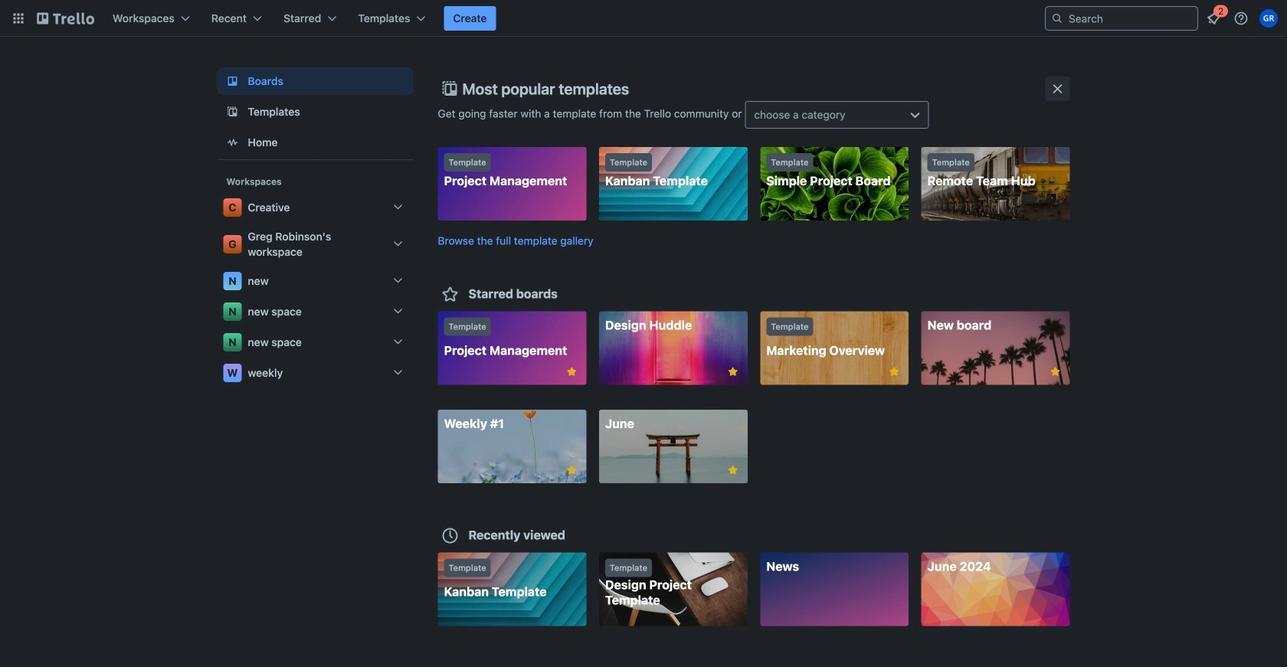 Task type: vqa. For each thing, say whether or not it's contained in the screenshot.
2 Notifications Image
yes



Task type: locate. For each thing, give the bounding box(es) containing it.
click to unstar this board. it will be removed from your starred list. image
[[565, 365, 579, 379], [565, 464, 579, 478]]

0 vertical spatial click to unstar this board. it will be removed from your starred list. image
[[565, 365, 579, 379]]

back to home image
[[37, 6, 94, 31]]

board image
[[223, 72, 242, 90]]

home image
[[223, 133, 242, 152]]

1 vertical spatial click to unstar this board. it will be removed from your starred list. image
[[565, 464, 579, 478]]

click to unstar this board. it will be removed from your starred list. image
[[727, 365, 740, 379], [888, 365, 902, 379], [727, 464, 740, 478]]

1 click to unstar this board. it will be removed from your starred list. image from the top
[[565, 365, 579, 379]]

Search field
[[1064, 8, 1198, 29]]



Task type: describe. For each thing, give the bounding box(es) containing it.
template board image
[[223, 103, 242, 121]]

2 notifications image
[[1205, 9, 1224, 28]]

greg robinson (gregrobinson96) image
[[1260, 9, 1279, 28]]

2 click to unstar this board. it will be removed from your starred list. image from the top
[[565, 464, 579, 478]]

primary element
[[0, 0, 1288, 37]]

open information menu image
[[1234, 11, 1250, 26]]

search image
[[1052, 12, 1064, 25]]



